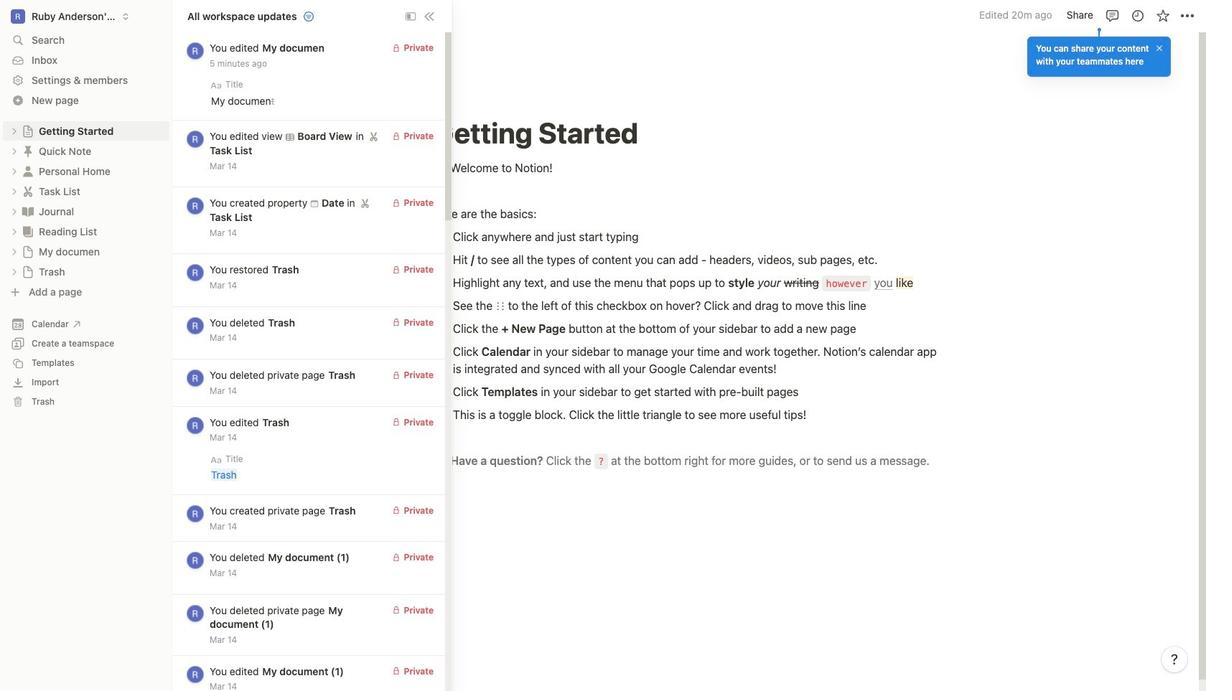 Task type: locate. For each thing, give the bounding box(es) containing it.
change page icon image for third open icon from the bottom
[[21, 144, 35, 158]]

change page icon image for first open icon
[[22, 125, 34, 137]]

2 open image from the top
[[10, 147, 19, 155]]

change page icon image
[[22, 125, 34, 137], [21, 144, 35, 158], [21, 164, 35, 178], [21, 184, 35, 199], [21, 204, 35, 219], [21, 224, 35, 239], [22, 245, 34, 258], [22, 265, 34, 278]]

change page icon image for 1st open image from the top
[[21, 164, 35, 178]]

👉 image
[[433, 451, 447, 470]]

close inbox image
[[424, 10, 435, 22]]

open image
[[10, 127, 19, 135], [10, 147, 19, 155], [10, 187, 19, 196], [10, 227, 19, 236]]

feed
[[172, 32, 445, 691]]

open image
[[10, 167, 19, 176], [10, 207, 19, 216], [10, 247, 19, 256], [10, 267, 19, 276]]

comments image
[[1105, 8, 1120, 23]]

change page icon image for second open icon from the bottom of the page
[[21, 184, 35, 199]]



Task type: describe. For each thing, give the bounding box(es) containing it.
1 open image from the top
[[10, 127, 19, 135]]

turn on panel mode image
[[406, 11, 416, 21]]

3 open image from the top
[[10, 187, 19, 196]]

filter notifications image
[[303, 10, 314, 22]]

updates image
[[1130, 8, 1145, 23]]

1 open image from the top
[[10, 167, 19, 176]]

change page icon image for 4th open image from the top
[[22, 265, 34, 278]]

favorite image
[[1156, 8, 1170, 23]]

change page icon image for 2nd open image from the bottom of the page
[[22, 245, 34, 258]]

change page icon image for 2nd open image from the top of the page
[[21, 204, 35, 219]]

4 open image from the top
[[10, 267, 19, 276]]

3 open image from the top
[[10, 247, 19, 256]]

change page icon image for first open icon from the bottom
[[21, 224, 35, 239]]

4 open image from the top
[[10, 227, 19, 236]]

👋 image
[[433, 158, 447, 177]]

2 open image from the top
[[10, 207, 19, 216]]



Task type: vqa. For each thing, say whether or not it's contained in the screenshot.
🎨 image's Open icon
no



